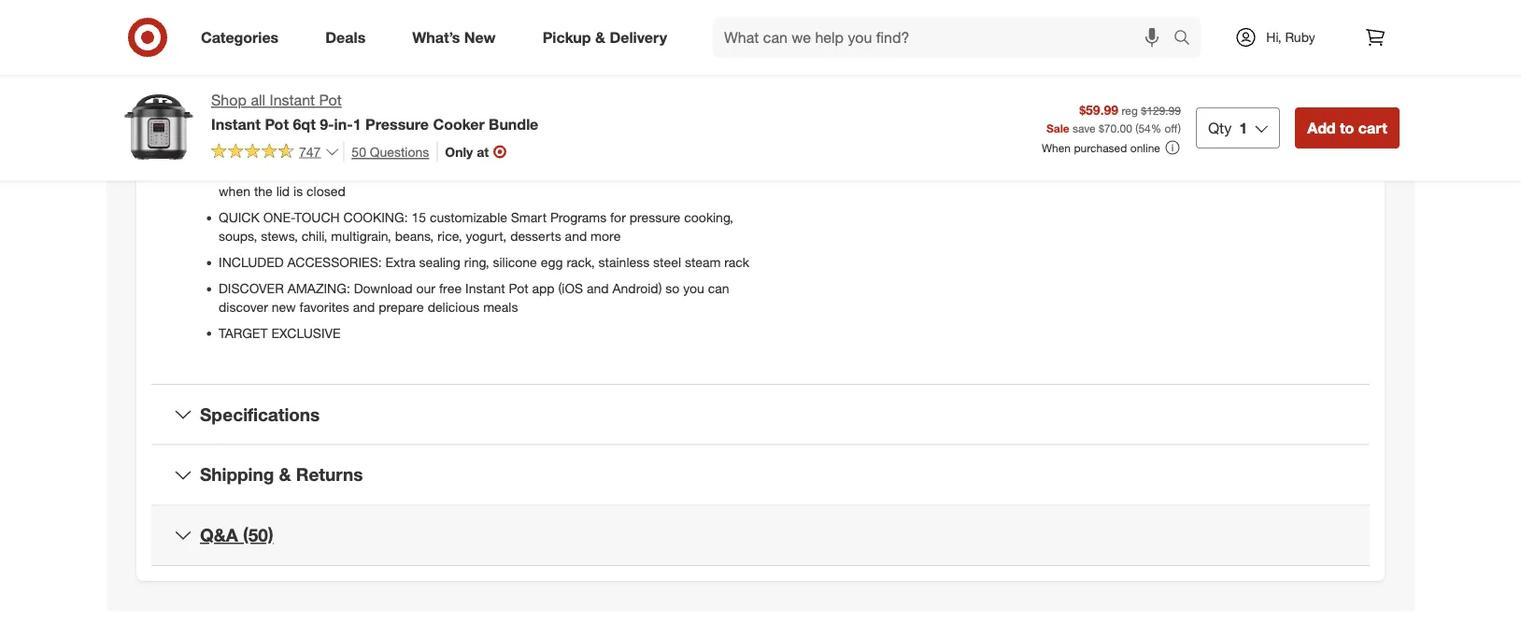 Task type: locate. For each thing, give the bounding box(es) containing it.
0 horizontal spatial easy
[[867, 48, 894, 65]]

0 horizontal spatial &
[[279, 464, 291, 486]]

steamer,
[[676, 56, 725, 72], [1258, 67, 1308, 83], [283, 75, 333, 91]]

0 horizontal spatial maker,
[[634, 56, 672, 72]]

1 vertical spatial pressure
[[387, 119, 438, 136]]

0 horizontal spatial pressure
[[387, 119, 438, 136]]

1 vertical spatial pressure
[[365, 115, 429, 133]]

more
[[591, 228, 621, 244]]

0 horizontal spatial cook,
[[419, 56, 452, 72]]

when
[[1042, 141, 1071, 155]]

easy right use,
[[867, 48, 894, 65]]

meals up come
[[1249, 104, 1284, 121]]

pot down of
[[918, 123, 937, 140]]

when
[[219, 183, 250, 199]]

use left up
[[439, 101, 460, 117]]

use down 60%
[[492, 119, 513, 136]]

1 vertical spatial you
[[683, 280, 704, 296]]

0 horizontal spatial food
[[414, 75, 441, 91]]

pressure up vide
[[863, 67, 914, 83]]

1 vertical spatial can
[[708, 280, 729, 296]]

1 horizontal spatial cook,
[[485, 56, 518, 72]]

categories
[[201, 28, 279, 46]]

1 horizontal spatial maker,
[[1216, 67, 1255, 83]]

can inside description easy to use, easy to clean, fast, versatile, and convenient, the instant® pot replaces 9 kitchen appliances: pressure cooker, slow cooker, sauté pan, rice cooker, yogurt maker, steamer, food warmer, sous vide and sterilizer. with 15 built-in smart programs, you can prepare your favorite dishes with the press of a button. redefine cooking and enjoy quick and easy meals anywhere, any time. the instant pot offers the quality, convenience and versatility you've come to expect from instant – discover amazing.
[[1198, 86, 1219, 102]]

1 horizontal spatial slow
[[963, 67, 990, 83]]

steamer, up your
[[1258, 67, 1308, 83]]

the left the instant®
[[1131, 48, 1149, 65]]

easy up you've
[[1218, 104, 1245, 121]]

0 horizontal spatial our
[[416, 280, 435, 296]]

pan, inside 9-in-1 functionality: pressure cook, slow cook, rice cooker, yogurt maker, steamer, sauté pan, steamer, sterilizer and food warmer
[[254, 75, 279, 91]]

amazing.
[[931, 142, 983, 158]]

traditional
[[628, 101, 686, 117]]

(50)
[[243, 525, 273, 546]]

easier
[[483, 164, 518, 181]]

slow up the warmer
[[455, 56, 482, 72]]

1 horizontal spatial can
[[1198, 86, 1219, 102]]

and right the (ios
[[587, 280, 609, 296]]

1 vertical spatial &
[[279, 464, 291, 486]]

2 horizontal spatial steam
[[685, 254, 721, 270]]

and up ever,
[[531, 146, 553, 162]]

cooker, down clean,
[[918, 67, 960, 83]]

pressure right 'for'
[[630, 209, 681, 225]]

1 down categories
[[246, 56, 254, 72]]

what's new
[[412, 28, 496, 46]]

chili,
[[302, 228, 327, 244]]

stews,
[[261, 228, 298, 244]]

0 vertical spatial can
[[1198, 86, 1219, 102]]

cooker,
[[547, 56, 589, 72], [918, 67, 960, 83], [994, 67, 1036, 83], [1129, 67, 1171, 83]]

fast,
[[950, 48, 975, 65]]

9- right 6qt
[[320, 115, 334, 133]]

steam down "only"
[[444, 164, 479, 181]]

yogurt down the instant®
[[1175, 67, 1213, 83]]

to
[[824, 48, 835, 65], [897, 48, 909, 65], [482, 101, 494, 117], [1340, 119, 1354, 137], [1283, 123, 1295, 140]]

warmer
[[445, 75, 489, 91]]

easy
[[867, 48, 894, 65], [1218, 104, 1245, 121]]

our
[[602, 146, 621, 162], [416, 280, 435, 296]]

and left it
[[582, 164, 604, 181]]

15 up beans,
[[412, 209, 426, 225]]

search
[[1165, 30, 1210, 48]]

1 horizontal spatial meals
[[1249, 104, 1284, 121]]

sauté inside 9-in-1 functionality: pressure cook, slow cook, rice cooker, yogurt maker, steamer, sauté pan, steamer, sterilizer and food warmer
[[219, 75, 251, 91]]

pressure down appliances
[[387, 119, 438, 136]]

& inside dropdown button
[[279, 464, 291, 486]]

–
[[866, 142, 874, 158]]

release:
[[417, 146, 478, 162]]

can
[[1198, 86, 1219, 102], [708, 280, 729, 296]]

can down rack
[[708, 280, 729, 296]]

0 vertical spatial in-
[[231, 56, 246, 72]]

to inside add to cart 'button'
[[1340, 119, 1354, 137]]

1 horizontal spatial rice
[[1104, 67, 1126, 83]]

0 vertical spatial 9-
[[219, 56, 231, 72]]

pan, up 'smart'
[[1075, 67, 1100, 83]]

pickup
[[543, 28, 591, 46]]

0 vertical spatial prepare
[[1223, 86, 1269, 102]]

slow down fast,
[[963, 67, 990, 83]]

9- inside shop all instant pot instant pot 6qt 9-in-1 pressure cooker bundle
[[320, 115, 334, 133]]

description easy to use, easy to clean, fast, versatile, and convenient, the instant® pot replaces 9 kitchen appliances: pressure cooker, slow cooker, sauté pan, rice cooker, yogurt maker, steamer, food warmer, sous vide and sterilizer. with 15 built-in smart programs, you can prepare your favorite dishes with the press of a button. redefine cooking and enjoy quick and easy meals anywhere, any time. the instant pot offers the quality, convenience and versatility you've come to expect from instant – discover amazing.
[[792, 21, 1347, 158]]

1 horizontal spatial our
[[602, 146, 621, 162]]

15
[[1011, 86, 1026, 102], [412, 209, 426, 225]]

747
[[299, 143, 321, 160]]

0 horizontal spatial meals
[[483, 299, 518, 315]]

1 horizontal spatial yogurt
[[1175, 67, 1213, 83]]

1 horizontal spatial use
[[492, 119, 513, 136]]

1 horizontal spatial &
[[595, 28, 605, 46]]

shipping & returns button
[[151, 445, 1370, 505]]

50
[[352, 143, 366, 160]]

rice down convenient,
[[1104, 67, 1126, 83]]

steam up lid at the left top of page
[[265, 164, 301, 181]]

0 horizontal spatial 15
[[412, 209, 426, 225]]

and up appliances
[[389, 75, 411, 91]]

)
[[1178, 121, 1181, 135]]

1 vertical spatial easy
[[1218, 104, 1245, 121]]

less down 60%
[[517, 119, 540, 136]]

can up qty
[[1198, 86, 1219, 102]]

release
[[219, 164, 261, 181]]

1 up 50
[[353, 115, 361, 133]]

2 horizontal spatial pressure
[[863, 67, 914, 83]]

time.
[[817, 123, 845, 140]]

(
[[1135, 121, 1139, 135]]

cook, down what's
[[419, 56, 452, 72]]

0 vertical spatial pressure
[[863, 67, 914, 83]]

0 horizontal spatial pan,
[[254, 75, 279, 91]]

target exclusive
[[219, 325, 341, 341]]

9- down categories
[[219, 56, 231, 72]]

ovens. down electric
[[695, 119, 733, 136]]

what's
[[412, 28, 460, 46]]

0 vertical spatial our
[[602, 146, 621, 162]]

& right the pickup
[[595, 28, 605, 46]]

pot down 'search' on the top right of the page
[[1200, 48, 1220, 65]]

categories link
[[185, 17, 302, 58]]

you've
[[1206, 123, 1243, 140]]

to right up
[[482, 101, 494, 117]]

& left returns
[[279, 464, 291, 486]]

instant down included accessories: extra sealing ring, silicone egg rack, stainless steel steam rack on the top of page
[[465, 280, 505, 296]]

exclusive
[[271, 325, 341, 341]]

discover down discover
[[219, 299, 268, 315]]

food
[[1311, 67, 1338, 83], [414, 75, 441, 91]]

makes
[[345, 164, 383, 181]]

1 horizontal spatial discover
[[878, 142, 927, 158]]

only
[[445, 143, 473, 160]]

cook, down new
[[485, 56, 518, 72]]

1 horizontal spatial 1
[[353, 115, 361, 133]]

0 horizontal spatial 9-
[[219, 56, 231, 72]]

0 horizontal spatial sauté
[[219, 75, 251, 91]]

less right 60%
[[528, 101, 551, 117]]

0 vertical spatial &
[[595, 28, 605, 46]]

simple,
[[557, 146, 598, 162]]

2 vertical spatial pressure
[[630, 209, 681, 225]]

0 horizontal spatial prepare
[[379, 299, 424, 315]]

discover inside description easy to use, easy to clean, fast, versatile, and convenient, the instant® pot replaces 9 kitchen appliances: pressure cooker, slow cooker, sauté pan, rice cooker, yogurt maker, steamer, food warmer, sous vide and sterilizer. with 15 built-in smart programs, you can prepare your favorite dishes with the press of a button. redefine cooking and enjoy quick and easy meals anywhere, any time. the instant pot offers the quality, convenience and versatility you've come to expect from instant – discover amazing.
[[878, 142, 927, 158]]

energy saving: instant appliances use up to 60% less energy than traditional electric ovens. [as reported] electric pressure cookers use less energy than conventional ovens.
[[219, 101, 733, 136]]

1 vertical spatial 15
[[412, 209, 426, 225]]

%
[[1151, 121, 1162, 135]]

0 vertical spatial less
[[528, 101, 551, 117]]

reported]
[[282, 119, 336, 136]]

to inside energy saving: instant appliances use up to 60% less energy than traditional electric ovens. [as reported] electric pressure cookers use less energy than conventional ovens.
[[482, 101, 494, 117]]

1 horizontal spatial pressure
[[630, 209, 681, 225]]

1 vertical spatial meals
[[483, 299, 518, 315]]

anywhere,
[[1287, 104, 1347, 121]]

1 right qty
[[1239, 119, 1248, 137]]

1 horizontal spatial 15
[[1011, 86, 1026, 102]]

steam
[[265, 164, 301, 181], [444, 164, 479, 181], [685, 254, 721, 270]]

rack,
[[567, 254, 595, 270]]

steamer, down functionality:
[[283, 75, 333, 91]]

rice down the pickup
[[521, 56, 543, 72]]

releasing
[[387, 164, 440, 181]]

0 horizontal spatial use
[[439, 101, 460, 117]]

prepare down download at the left
[[379, 299, 424, 315]]

yogurt inside 9-in-1 functionality: pressure cook, slow cook, rice cooker, yogurt maker, steamer, sauté pan, steamer, sterilizer and food warmer
[[592, 56, 630, 72]]

in- down categories
[[231, 56, 246, 72]]

0 horizontal spatial steamer,
[[283, 75, 333, 91]]

& inside "link"
[[595, 28, 605, 46]]

steamer, inside description easy to use, easy to clean, fast, versatile, and convenient, the instant® pot replaces 9 kitchen appliances: pressure cooker, slow cooker, sauté pan, rice cooker, yogurt maker, steamer, food warmer, sous vide and sterilizer. with 15 built-in smart programs, you can prepare your favorite dishes with the press of a button. redefine cooking and enjoy quick and easy meals anywhere, any time. the instant pot offers the quality, convenience and versatility you've come to expect from instant – discover amazing.
[[1258, 67, 1308, 83]]

& for shipping
[[279, 464, 291, 486]]

you
[[1173, 86, 1195, 102], [683, 280, 704, 296]]

in-
[[231, 56, 246, 72], [334, 115, 353, 133]]

slow inside 9-in-1 functionality: pressure cook, slow cook, rice cooker, yogurt maker, steamer, sauté pan, steamer, sterilizer and food warmer
[[455, 56, 482, 72]]

included
[[219, 254, 284, 270]]

hi,
[[1266, 29, 1282, 45]]

discover
[[878, 142, 927, 158], [219, 299, 268, 315]]

pressure up sterilizer
[[364, 56, 416, 72]]

our inside improve stress-free steam release:  intuitive and simple, our improved easy- release steam switch makes releasing steam easier than ever, and it automatically resets when the lid is closed
[[602, 146, 621, 162]]

maker,
[[634, 56, 672, 72], [1216, 67, 1255, 83]]

our left free
[[416, 280, 435, 296]]

0 horizontal spatial 1
[[246, 56, 254, 72]]

in- inside 9-in-1 functionality: pressure cook, slow cook, rice cooker, yogurt maker, steamer, sauté pan, steamer, sterilizer and food warmer
[[231, 56, 246, 72]]

1 vertical spatial in-
[[334, 115, 353, 133]]

you right so
[[683, 280, 704, 296]]

1 vertical spatial 9-
[[320, 115, 334, 133]]

and up built-
[[1034, 48, 1056, 65]]

pressure up questions
[[365, 115, 429, 133]]

food up appliances
[[414, 75, 441, 91]]

1 vertical spatial discover
[[219, 299, 268, 315]]

all
[[251, 91, 265, 109]]

in- up free
[[334, 115, 353, 133]]

sauté inside description easy to use, easy to clean, fast, versatile, and convenient, the instant® pot replaces 9 kitchen appliances: pressure cooker, slow cooker, sauté pan, rice cooker, yogurt maker, steamer, food warmer, sous vide and sterilizer. with 15 built-in smart programs, you can prepare your favorite dishes with the press of a button. redefine cooking and enjoy quick and easy meals anywhere, any time. the instant pot offers the quality, convenience and versatility you've come to expect from instant – discover amazing.
[[1040, 67, 1072, 83]]

1 horizontal spatial prepare
[[1223, 86, 1269, 102]]

sauté up in
[[1040, 67, 1072, 83]]

pot left the app
[[509, 280, 529, 296]]

0 vertical spatial meals
[[1249, 104, 1284, 121]]

cooker, down the pickup
[[547, 56, 589, 72]]

pressure inside description easy to use, easy to clean, fast, versatile, and convenient, the instant® pot replaces 9 kitchen appliances: pressure cooker, slow cooker, sauté pan, rice cooker, yogurt maker, steamer, food warmer, sous vide and sterilizer. with 15 built-in smart programs, you can prepare your favorite dishes with the press of a button. redefine cooking and enjoy quick and easy meals anywhere, any time. the instant pot offers the quality, convenience and versatility you've come to expect from instant – discover amazing.
[[863, 67, 914, 83]]

and inside 9-in-1 functionality: pressure cook, slow cook, rice cooker, yogurt maker, steamer, sauté pan, steamer, sterilizer and food warmer
[[389, 75, 411, 91]]

returns
[[296, 464, 363, 486]]

of
[[920, 104, 932, 121]]

maker, down replaces
[[1216, 67, 1255, 83]]

yogurt down pickup & delivery
[[592, 56, 630, 72]]

than left traditional
[[599, 101, 624, 117]]

2 vertical spatial than
[[522, 164, 548, 181]]

pressure inside 9-in-1 functionality: pressure cook, slow cook, rice cooker, yogurt maker, steamer, sauté pan, steamer, sterilizer and food warmer
[[364, 56, 416, 72]]

to right add
[[1340, 119, 1354, 137]]

cooking
[[1046, 104, 1093, 121]]

steamer, up electric
[[676, 56, 725, 72]]

1 horizontal spatial pan,
[[1075, 67, 1100, 83]]

1 horizontal spatial 9-
[[320, 115, 334, 133]]

0 horizontal spatial rice
[[521, 56, 543, 72]]

egg
[[541, 254, 563, 270]]

0 horizontal spatial ovens.
[[219, 119, 256, 136]]

0 horizontal spatial in-
[[231, 56, 246, 72]]

expect
[[1298, 123, 1338, 140]]

0 vertical spatial discover
[[878, 142, 927, 158]]

1 vertical spatial prepare
[[379, 299, 424, 315]]

shop
[[211, 91, 247, 109]]

ovens. down energy
[[219, 119, 256, 136]]

our up it
[[602, 146, 621, 162]]

1 horizontal spatial ovens.
[[695, 119, 733, 136]]

download
[[354, 280, 413, 296]]

2 horizontal spatial steamer,
[[1258, 67, 1308, 83]]

1 vertical spatial our
[[416, 280, 435, 296]]

0 horizontal spatial slow
[[455, 56, 482, 72]]

you up quick
[[1173, 86, 1195, 102]]

0 horizontal spatial can
[[708, 280, 729, 296]]

maker, down 'delivery'
[[634, 56, 672, 72]]

instant down time. at the right top
[[823, 142, 863, 158]]

0 horizontal spatial yogurt
[[592, 56, 630, 72]]

sauté up shop
[[219, 75, 251, 91]]

and down programs
[[565, 228, 587, 244]]

pot inside discover amazing: download our free instant pot app (ios and android) so you can discover new favorites and prepare delicious meals
[[509, 280, 529, 296]]

0 vertical spatial pressure
[[364, 56, 416, 72]]

than
[[599, 101, 624, 117], [588, 119, 613, 136], [522, 164, 548, 181]]

than up simple,
[[588, 119, 613, 136]]

0 horizontal spatial you
[[683, 280, 704, 296]]

sale
[[1047, 121, 1070, 135]]

stainless
[[599, 254, 650, 270]]

steam left rack
[[685, 254, 721, 270]]

1 vertical spatial energy
[[544, 119, 584, 136]]

1 cook, from the left
[[419, 56, 452, 72]]

prepare inside description easy to use, easy to clean, fast, versatile, and convenient, the instant® pot replaces 9 kitchen appliances: pressure cooker, slow cooker, sauté pan, rice cooker, yogurt maker, steamer, food warmer, sous vide and sterilizer. with 15 built-in smart programs, you can prepare your favorite dishes with the press of a button. redefine cooking and enjoy quick and easy meals anywhere, any time. the instant pot offers the quality, convenience and versatility you've come to expect from instant – discover amazing.
[[1223, 86, 1269, 102]]

prepare down replaces
[[1223, 86, 1269, 102]]

and left reg
[[1097, 104, 1119, 121]]

meals right delicious
[[483, 299, 518, 315]]

& for pickup
[[595, 28, 605, 46]]

instant
[[270, 91, 315, 109], [329, 101, 368, 117], [211, 115, 261, 133], [874, 123, 914, 140], [823, 142, 863, 158], [465, 280, 505, 296]]

0 horizontal spatial discover
[[219, 299, 268, 315]]

the left lid at the left top of page
[[254, 183, 273, 199]]

discover right –
[[878, 142, 927, 158]]

15 up redefine
[[1011, 86, 1026, 102]]

when purchased online
[[1042, 141, 1160, 155]]

pressure inside energy saving: instant appliances use up to 60% less energy than traditional electric ovens. [as reported] electric pressure cookers use less energy than conventional ovens.
[[387, 119, 438, 136]]

to up appliances:
[[824, 48, 835, 65]]

description
[[792, 21, 875, 40]]

0 vertical spatial easy
[[867, 48, 894, 65]]

0 vertical spatial 15
[[1011, 86, 1026, 102]]

9
[[1277, 48, 1284, 65]]

What can we help you find? suggestions appear below search field
[[713, 17, 1178, 58]]

instant up electric
[[329, 101, 368, 117]]

at
[[477, 143, 489, 160]]

sealing
[[419, 254, 460, 270]]

15 inside quick one-touch cooking: 15 customizable smart programs for pressure cooking, soups, stews, chili, multigrain, beans, rice, yogurt, desserts and more
[[412, 209, 426, 225]]

pan,
[[1075, 67, 1100, 83], [254, 75, 279, 91]]

cooker, up programs, at the top of page
[[1129, 67, 1171, 83]]

food up favorite
[[1311, 67, 1338, 83]]

pot
[[1200, 48, 1220, 65], [319, 91, 342, 109], [265, 115, 289, 133], [918, 123, 937, 140], [509, 280, 529, 296]]

pan, up 'all'
[[254, 75, 279, 91]]

than left ever,
[[522, 164, 548, 181]]

0 horizontal spatial steam
[[265, 164, 301, 181]]

1 horizontal spatial food
[[1311, 67, 1338, 83]]

0 vertical spatial you
[[1173, 86, 1195, 102]]

1 horizontal spatial in-
[[334, 115, 353, 133]]

1 horizontal spatial sauté
[[1040, 67, 1072, 83]]

1 vertical spatial than
[[588, 119, 613, 136]]

1 horizontal spatial you
[[1173, 86, 1195, 102]]

warmer,
[[792, 86, 838, 102]]

meals inside discover amazing: download our free instant pot app (ios and android) so you can discover new favorites and prepare delicious meals
[[483, 299, 518, 315]]



Task type: describe. For each thing, give the bounding box(es) containing it.
50 questions link
[[343, 141, 429, 162]]

the down button.
[[978, 123, 996, 140]]

hi, ruby
[[1266, 29, 1315, 45]]

shop all instant pot instant pot 6qt 9-in-1 pressure cooker bundle
[[211, 91, 538, 133]]

included accessories: extra sealing ring, silicone egg rack, stainless steel steam rack
[[219, 254, 749, 270]]

touch
[[294, 209, 340, 225]]

meals inside description easy to use, easy to clean, fast, versatile, and convenient, the instant® pot replaces 9 kitchen appliances: pressure cooker, slow cooker, sauté pan, rice cooker, yogurt maker, steamer, food warmer, sous vide and sterilizer. with 15 built-in smart programs, you can prepare your favorite dishes with the press of a button. redefine cooking and enjoy quick and easy meals anywhere, any time. the instant pot offers the quality, convenience and versatility you've come to expect from instant – discover amazing.
[[1249, 104, 1284, 121]]

the up the
[[862, 104, 881, 121]]

replaces
[[1223, 48, 1273, 65]]

desserts
[[510, 228, 561, 244]]

specifications
[[200, 404, 320, 425]]

$129.99
[[1141, 103, 1181, 117]]

customizable
[[430, 209, 507, 225]]

instant inside discover amazing: download our free instant pot app (ios and android) so you can discover new favorites and prepare delicious meals
[[465, 280, 505, 296]]

improved
[[625, 146, 679, 162]]

and down download at the left
[[353, 299, 375, 315]]

cart
[[1358, 119, 1388, 137]]

online
[[1130, 141, 1160, 155]]

discover inside discover amazing: download our free instant pot app (ios and android) so you can discover new favorites and prepare delicious meals
[[219, 299, 268, 315]]

pan, inside description easy to use, easy to clean, fast, versatile, and convenient, the instant® pot replaces 9 kitchen appliances: pressure cooker, slow cooker, sauté pan, rice cooker, yogurt maker, steamer, food warmer, sous vide and sterilizer. with 15 built-in smart programs, you can prepare your favorite dishes with the press of a button. redefine cooking and enjoy quick and easy meals anywhere, any time. the instant pot offers the quality, convenience and versatility you've come to expect from instant – discover amazing.
[[1075, 67, 1100, 83]]

0 vertical spatial energy
[[555, 101, 595, 117]]

convenience
[[1044, 123, 1118, 140]]

cooker, down the versatile,
[[994, 67, 1036, 83]]

soups,
[[219, 228, 257, 244]]

cookers
[[442, 119, 489, 136]]

quick
[[219, 209, 260, 225]]

instant®
[[1153, 48, 1196, 65]]

delivery
[[610, 28, 667, 46]]

your
[[1272, 86, 1298, 102]]

and up press
[[901, 86, 924, 102]]

1 horizontal spatial easy
[[1218, 104, 1245, 121]]

1 horizontal spatial steamer,
[[676, 56, 725, 72]]

android)
[[612, 280, 662, 296]]

versatile,
[[979, 48, 1030, 65]]

so
[[666, 280, 680, 296]]

pressure inside shop all instant pot instant pot 6qt 9-in-1 pressure cooker bundle
[[365, 115, 429, 133]]

food inside 9-in-1 functionality: pressure cook, slow cook, rice cooker, yogurt maker, steamer, sauté pan, steamer, sterilizer and food warmer
[[414, 75, 441, 91]]

smart
[[1073, 86, 1107, 102]]

qty
[[1208, 119, 1232, 137]]

rice inside 9-in-1 functionality: pressure cook, slow cook, rice cooker, yogurt maker, steamer, sauté pan, steamer, sterilizer and food warmer
[[521, 56, 543, 72]]

extra
[[385, 254, 416, 270]]

vide
[[873, 86, 898, 102]]

pot left 6qt
[[265, 115, 289, 133]]

shipping & returns
[[200, 464, 363, 486]]

$59.99 reg $129.99 sale save $ 70.00 ( 54 % off )
[[1047, 101, 1181, 135]]

54
[[1139, 121, 1151, 135]]

one-
[[263, 209, 294, 225]]

you inside discover amazing: download our free instant pot app (ios and android) so you can discover new favorites and prepare delicious meals
[[683, 280, 704, 296]]

any
[[792, 123, 813, 140]]

cooking:
[[343, 209, 408, 225]]

steel
[[653, 254, 681, 270]]

1 ovens. from the left
[[219, 119, 256, 136]]

you inside description easy to use, easy to clean, fast, versatile, and convenient, the instant® pot replaces 9 kitchen appliances: pressure cooker, slow cooker, sauté pan, rice cooker, yogurt maker, steamer, food warmer, sous vide and sterilizer. with 15 built-in smart programs, you can prepare your favorite dishes with the press of a button. redefine cooking and enjoy quick and easy meals anywhere, any time. the instant pot offers the quality, convenience and versatility you've come to expect from instant – discover amazing.
[[1173, 86, 1195, 102]]

cooking,
[[684, 209, 734, 225]]

to left clean,
[[897, 48, 909, 65]]

specifications button
[[151, 385, 1370, 444]]

$59.99
[[1079, 101, 1119, 118]]

(ios
[[558, 280, 583, 296]]

1 vertical spatial use
[[492, 119, 513, 136]]

improve stress-free steam release:  intuitive and simple, our improved easy- release steam switch makes releasing steam easier than ever, and it automatically resets when the lid is closed
[[219, 146, 735, 199]]

[as
[[260, 119, 279, 136]]

2 horizontal spatial 1
[[1239, 119, 1248, 137]]

1 inside shop all instant pot instant pot 6qt 9-in-1 pressure cooker bundle
[[353, 115, 361, 133]]

image of instant pot 6qt 9-in-1 pressure cooker bundle image
[[121, 90, 196, 164]]

prepare inside discover amazing: download our free instant pot app (ios and android) so you can discover new favorites and prepare delicious meals
[[379, 299, 424, 315]]

redefine
[[990, 104, 1043, 121]]

in- inside shop all instant pot instant pot 6qt 9-in-1 pressure cooker bundle
[[334, 115, 353, 133]]

accessories:
[[287, 254, 382, 270]]

free
[[439, 280, 462, 296]]

from
[[792, 142, 819, 158]]

2 ovens. from the left
[[695, 119, 733, 136]]

pot up reported]
[[319, 91, 342, 109]]

pressure inside quick one-touch cooking: 15 customizable smart programs for pressure cooking, soups, stews, chili, multigrain, beans, rice, yogurt, desserts and more
[[630, 209, 681, 225]]

instant down shop
[[211, 115, 261, 133]]

rice inside description easy to use, easy to clean, fast, versatile, and convenient, the instant® pot replaces 9 kitchen appliances: pressure cooker, slow cooker, sauté pan, rice cooker, yogurt maker, steamer, food warmer, sous vide and sterilizer. with 15 built-in smart programs, you can prepare your favorite dishes with the press of a button. redefine cooking and enjoy quick and easy meals anywhere, any time. the instant pot offers the quality, convenience and versatility you've come to expect from instant – discover amazing.
[[1104, 67, 1126, 83]]

yogurt inside description easy to use, easy to clean, fast, versatile, and convenient, the instant® pot replaces 9 kitchen appliances: pressure cooker, slow cooker, sauté pan, rice cooker, yogurt maker, steamer, food warmer, sous vide and sterilizer. with 15 built-in smart programs, you can prepare your favorite dishes with the press of a button. redefine cooking and enjoy quick and easy meals anywhere, any time. the instant pot offers the quality, convenience and versatility you've come to expect from instant – discover amazing.
[[1175, 67, 1213, 83]]

1 vertical spatial less
[[517, 119, 540, 136]]

convenient,
[[1060, 48, 1127, 65]]

conventional
[[617, 119, 691, 136]]

q&a (50)
[[200, 525, 273, 546]]

60%
[[498, 101, 525, 117]]

lid
[[276, 183, 290, 199]]

9- inside 9-in-1 functionality: pressure cook, slow cook, rice cooker, yogurt maker, steamer, sauté pan, steamer, sterilizer and food warmer
[[219, 56, 231, 72]]

use,
[[839, 48, 863, 65]]

deals link
[[309, 17, 389, 58]]

delicious
[[428, 299, 480, 315]]

1 horizontal spatial steam
[[444, 164, 479, 181]]

discover
[[219, 280, 284, 296]]

only at
[[445, 143, 489, 160]]

and inside quick one-touch cooking: 15 customizable smart programs for pressure cooking, soups, stews, chili, multigrain, beans, rice, yogurt, desserts and more
[[565, 228, 587, 244]]

up
[[464, 101, 479, 117]]

smart
[[511, 209, 547, 225]]

add to cart button
[[1295, 107, 1400, 148]]

with
[[982, 86, 1008, 102]]

intuitive
[[482, 146, 527, 162]]

press
[[884, 104, 917, 121]]

747 link
[[211, 141, 340, 164]]

the inside improve stress-free steam release:  intuitive and simple, our improved easy- release steam switch makes releasing steam easier than ever, and it automatically resets when the lid is closed
[[254, 183, 273, 199]]

come
[[1246, 123, 1279, 140]]

and up you've
[[1192, 104, 1215, 121]]

sous
[[842, 86, 870, 102]]

maker, inside description easy to use, easy to clean, fast, versatile, and convenient, the instant® pot replaces 9 kitchen appliances: pressure cooker, slow cooker, sauté pan, rice cooker, yogurt maker, steamer, food warmer, sous vide and sterilizer. with 15 built-in smart programs, you can prepare your favorite dishes with the press of a button. redefine cooking and enjoy quick and easy meals anywhere, any time. the instant pot offers the quality, convenience and versatility you've come to expect from instant – discover amazing.
[[1216, 67, 1255, 83]]

dishes
[[792, 104, 831, 121]]

instant up 6qt
[[270, 91, 315, 109]]

$
[[1099, 121, 1104, 135]]

with
[[834, 104, 858, 121]]

2 cook, from the left
[[485, 56, 518, 72]]

than inside improve stress-free steam release:  intuitive and simple, our improved easy- release steam switch makes releasing steam easier than ever, and it automatically resets when the lid is closed
[[522, 164, 548, 181]]

button.
[[946, 104, 987, 121]]

programs
[[550, 209, 607, 225]]

15 inside description easy to use, easy to clean, fast, versatile, and convenient, the instant® pot replaces 9 kitchen appliances: pressure cooker, slow cooker, sauté pan, rice cooker, yogurt maker, steamer, food warmer, sous vide and sterilizer. with 15 built-in smart programs, you can prepare your favorite dishes with the press of a button. redefine cooking and enjoy quick and easy meals anywhere, any time. the instant pot offers the quality, convenience and versatility you've come to expect from instant – discover amazing.
[[1011, 86, 1026, 102]]

and down enjoy
[[1122, 123, 1144, 140]]

the
[[849, 123, 871, 140]]

appliances
[[372, 101, 435, 117]]

cooker, inside 9-in-1 functionality: pressure cook, slow cook, rice cooker, yogurt maker, steamer, sauté pan, steamer, sterilizer and food warmer
[[547, 56, 589, 72]]

target
[[219, 325, 268, 341]]

new
[[272, 299, 296, 315]]

pickup & delivery link
[[527, 17, 691, 58]]

favorite
[[1301, 86, 1344, 102]]

kitchen
[[1288, 48, 1330, 65]]

food inside description easy to use, easy to clean, fast, versatile, and convenient, the instant® pot replaces 9 kitchen appliances: pressure cooker, slow cooker, sauté pan, rice cooker, yogurt maker, steamer, food warmer, sous vide and sterilizer. with 15 built-in smart programs, you can prepare your favorite dishes with the press of a button. redefine cooking and enjoy quick and easy meals anywhere, any time. the instant pot offers the quality, convenience and versatility you've come to expect from instant – discover amazing.
[[1311, 67, 1338, 83]]

discover amazing: download our free instant pot app (ios and android) so you can discover new favorites and prepare delicious meals
[[219, 280, 729, 315]]

1 inside 9-in-1 functionality: pressure cook, slow cook, rice cooker, yogurt maker, steamer, sauté pan, steamer, sterilizer and food warmer
[[246, 56, 254, 72]]

0 vertical spatial use
[[439, 101, 460, 117]]

shipping
[[200, 464, 274, 486]]

0 vertical spatial than
[[599, 101, 624, 117]]

to right come
[[1283, 123, 1295, 140]]

can inside discover amazing: download our free instant pot app (ios and android) so you can discover new favorites and prepare delicious meals
[[708, 280, 729, 296]]

add to cart
[[1307, 119, 1388, 137]]

instant down press
[[874, 123, 914, 140]]

quick
[[1157, 104, 1189, 121]]

maker, inside 9-in-1 functionality: pressure cook, slow cook, rice cooker, yogurt maker, steamer, sauté pan, steamer, sterilizer and food warmer
[[634, 56, 672, 72]]

our inside discover amazing: download our free instant pot app (ios and android) so you can discover new favorites and prepare delicious meals
[[416, 280, 435, 296]]

free
[[334, 146, 367, 162]]

improve
[[219, 146, 276, 162]]

instant inside energy saving: instant appliances use up to 60% less energy than traditional electric ovens. [as reported] electric pressure cookers use less energy than conventional ovens.
[[329, 101, 368, 117]]

slow inside description easy to use, easy to clean, fast, versatile, and convenient, the instant® pot replaces 9 kitchen appliances: pressure cooker, slow cooker, sauté pan, rice cooker, yogurt maker, steamer, food warmer, sous vide and sterilizer. with 15 built-in smart programs, you can prepare your favorite dishes with the press of a button. redefine cooking and enjoy quick and easy meals anywhere, any time. the instant pot offers the quality, convenience and versatility you've come to expect from instant – discover amazing.
[[963, 67, 990, 83]]



Task type: vqa. For each thing, say whether or not it's contained in the screenshot.
vide
yes



